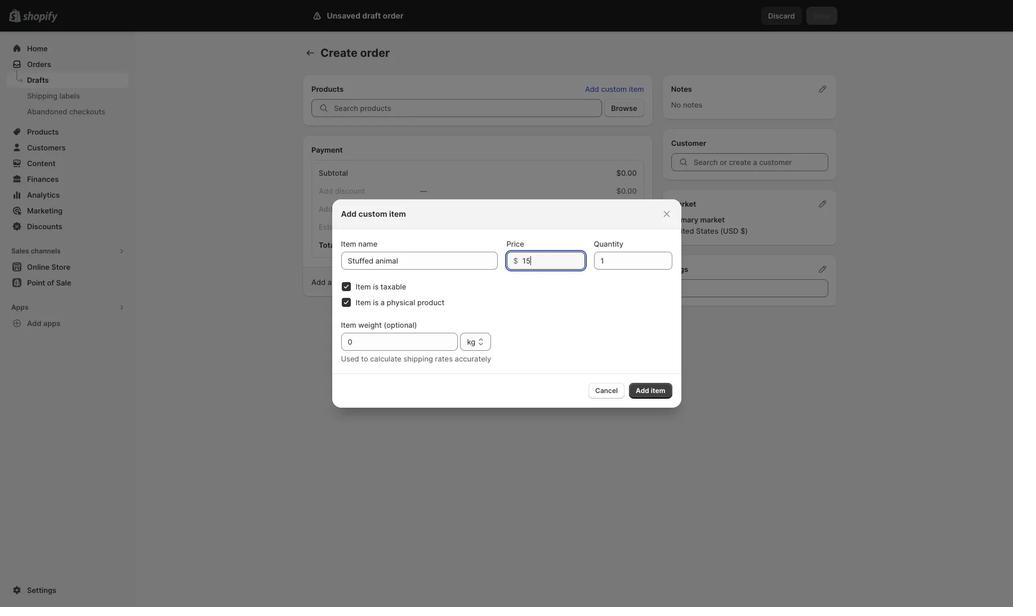 Task type: vqa. For each thing, say whether or not it's contained in the screenshot.
Create
yes



Task type: locate. For each thing, give the bounding box(es) containing it.
a down total in the top left of the page
[[328, 278, 332, 287]]

primary
[[671, 215, 698, 224]]

shipping labels
[[27, 91, 80, 100]]

unsaved
[[327, 11, 360, 20]]

add custom item
[[585, 84, 644, 93], [341, 209, 406, 219]]

primary market united states (usd $)
[[671, 215, 748, 235]]

item for item name
[[341, 239, 356, 248]]

search
[[386, 11, 410, 20]]

shopify image
[[23, 12, 58, 23]]

1 horizontal spatial item
[[629, 84, 644, 93]]

search button
[[367, 7, 638, 25]]

customer
[[671, 139, 706, 148]]

add custom item up name
[[341, 209, 406, 219]]

$
[[513, 256, 518, 265]]

0 vertical spatial —
[[420, 186, 427, 195]]

item
[[341, 239, 356, 248], [356, 282, 371, 291], [356, 298, 371, 307], [341, 320, 356, 329]]

custom up name
[[359, 209, 387, 219]]

0 vertical spatial custom
[[601, 84, 627, 93]]

product
[[334, 278, 361, 287], [417, 298, 444, 307]]

—
[[420, 186, 427, 195], [420, 204, 427, 213]]

1 vertical spatial custom
[[359, 209, 387, 219]]

sales
[[11, 247, 29, 255]]

1 vertical spatial add custom item
[[341, 209, 406, 219]]

accurately
[[455, 354, 491, 363]]

item up item name text field
[[389, 209, 406, 219]]

add item button
[[629, 383, 672, 399]]

shipping
[[27, 91, 57, 100]]

united
[[671, 226, 694, 235]]

2 vertical spatial item
[[651, 386, 665, 395]]

item left weight
[[341, 320, 356, 329]]

1 horizontal spatial product
[[417, 298, 444, 307]]

to right "used"
[[361, 354, 368, 363]]

0 horizontal spatial item
[[389, 209, 406, 219]]

notes
[[671, 84, 692, 93]]

add apps button
[[7, 315, 128, 331]]

custom
[[601, 84, 627, 93], [359, 209, 387, 219]]

0 horizontal spatial custom
[[359, 209, 387, 219]]

a
[[328, 278, 332, 287], [381, 298, 385, 307]]

drafts link
[[7, 72, 128, 88]]

2 horizontal spatial item
[[651, 386, 665, 395]]

1 is from the top
[[373, 282, 379, 291]]

1 vertical spatial to
[[361, 354, 368, 363]]

order
[[383, 11, 404, 20], [360, 46, 390, 60]]

custom up browse
[[601, 84, 627, 93]]

calculate up 'item is a physical product'
[[372, 278, 403, 287]]

item inside add custom item button
[[629, 84, 644, 93]]

0 vertical spatial item
[[629, 84, 644, 93]]

used
[[341, 354, 359, 363]]

0 vertical spatial product
[[334, 278, 361, 287]]

item left the taxable
[[356, 282, 371, 291]]

0 vertical spatial is
[[373, 282, 379, 291]]

calculate down item weight (optional) number field at the left bottom
[[370, 354, 402, 363]]

Price text field
[[523, 252, 585, 270]]

Quantity number field
[[594, 252, 655, 270]]

abandoned
[[27, 107, 67, 116]]

settings link
[[7, 582, 128, 598]]

quantity
[[594, 239, 624, 248]]

1 vertical spatial a
[[381, 298, 385, 307]]

1 vertical spatial is
[[373, 298, 379, 307]]

drafts
[[27, 75, 49, 84]]

and
[[423, 278, 436, 287]]

$0.00
[[616, 168, 637, 177], [616, 186, 637, 195], [616, 204, 637, 213], [616, 222, 637, 231], [615, 240, 637, 249]]

0 vertical spatial calculate
[[372, 278, 403, 287]]

to
[[363, 278, 370, 287], [361, 354, 368, 363]]

product down and
[[417, 298, 444, 307]]

is left the taxable
[[373, 282, 379, 291]]

add
[[585, 84, 599, 93], [341, 209, 357, 219], [311, 278, 326, 287], [27, 319, 41, 328], [636, 386, 649, 395]]

item right cancel
[[651, 386, 665, 395]]

1 horizontal spatial add custom item
[[585, 84, 644, 93]]

$)
[[741, 226, 748, 235]]

item is a physical product
[[356, 298, 444, 307]]

0 vertical spatial add custom item
[[585, 84, 644, 93]]

calculate
[[372, 278, 403, 287], [370, 354, 402, 363]]

physical
[[387, 298, 415, 307]]

0 horizontal spatial product
[[334, 278, 361, 287]]

1 vertical spatial —
[[420, 204, 427, 213]]

order right "draft"
[[383, 11, 404, 20]]

add custom item up browse
[[585, 84, 644, 93]]

1 horizontal spatial custom
[[601, 84, 627, 93]]

order right "create"
[[360, 46, 390, 60]]

1 vertical spatial calculate
[[370, 354, 402, 363]]

total
[[319, 240, 337, 249]]

used to calculate shipping rates accurately
[[341, 354, 491, 363]]

not calculated
[[420, 222, 470, 231]]

is
[[373, 282, 379, 291], [373, 298, 379, 307]]

is down item is taxable
[[373, 298, 379, 307]]

sales channels
[[11, 247, 61, 255]]

rates
[[435, 354, 453, 363]]

a down item is taxable
[[381, 298, 385, 307]]

item
[[629, 84, 644, 93], [389, 209, 406, 219], [651, 386, 665, 395]]

1 vertical spatial product
[[417, 298, 444, 307]]

0 vertical spatial a
[[328, 278, 332, 287]]

discard
[[768, 11, 795, 20]]

to left the taxable
[[363, 278, 370, 287]]

1 vertical spatial item
[[389, 209, 406, 219]]

add custom item inside button
[[585, 84, 644, 93]]

item left name
[[341, 239, 356, 248]]

(usd
[[720, 226, 739, 235]]

1 horizontal spatial a
[[381, 298, 385, 307]]

Item name text field
[[341, 252, 498, 270]]

add custom item dialog
[[0, 199, 1013, 408]]

2 is from the top
[[373, 298, 379, 307]]

notes
[[683, 100, 703, 109]]

item for item is a physical product
[[356, 298, 371, 307]]

0 horizontal spatial a
[[328, 278, 332, 287]]

states
[[696, 226, 718, 235]]

item up browse
[[629, 84, 644, 93]]

view
[[438, 278, 454, 287]]

add apps
[[27, 319, 60, 328]]

Item weight (optional) number field
[[341, 333, 441, 351]]

item up weight
[[356, 298, 371, 307]]

product down item name
[[334, 278, 361, 287]]

options.
[[488, 278, 516, 287]]

checkouts
[[69, 107, 105, 116]]

orders link
[[7, 56, 128, 72]]

1 vertical spatial order
[[360, 46, 390, 60]]

create
[[320, 46, 358, 60]]

labels
[[59, 91, 80, 100]]

0 horizontal spatial add custom item
[[341, 209, 406, 219]]

payment
[[311, 145, 343, 154]]

kg
[[467, 337, 475, 346]]



Task type: describe. For each thing, give the bounding box(es) containing it.
item name
[[341, 239, 377, 248]]

name
[[358, 239, 377, 248]]

is for taxable
[[373, 282, 379, 291]]

apps button
[[7, 300, 128, 315]]

add item
[[636, 386, 665, 395]]

home
[[27, 44, 48, 53]]

2 — from the top
[[420, 204, 427, 213]]

cancel
[[595, 386, 618, 395]]

browse
[[611, 104, 637, 113]]

0 vertical spatial order
[[383, 11, 404, 20]]

cancel button
[[589, 383, 625, 399]]

not
[[420, 222, 432, 231]]

calculated
[[434, 222, 470, 231]]

abandoned checkouts link
[[7, 104, 128, 119]]

(optional)
[[384, 320, 417, 329]]

add custom item inside dialog
[[341, 209, 406, 219]]

subtotal
[[319, 168, 348, 177]]

shipping
[[404, 354, 433, 363]]

no notes
[[671, 100, 703, 109]]

custom inside dialog
[[359, 209, 387, 219]]

unsaved draft order
[[327, 11, 404, 20]]

item weight (optional)
[[341, 320, 417, 329]]

tags
[[671, 265, 688, 274]]

taxable
[[381, 282, 406, 291]]

total
[[405, 278, 421, 287]]

payment
[[456, 278, 486, 287]]

apps
[[11, 303, 28, 311]]

add custom item button
[[578, 81, 651, 97]]

home link
[[7, 41, 128, 56]]

product inside add custom item dialog
[[417, 298, 444, 307]]

add a product to calculate total and view payment options.
[[311, 278, 516, 287]]

discounts
[[27, 222, 62, 231]]

abandoned checkouts
[[27, 107, 105, 116]]

orders
[[27, 60, 51, 69]]

weight
[[358, 320, 382, 329]]

browse button
[[604, 99, 644, 117]]

settings
[[27, 586, 56, 595]]

item for item is taxable
[[356, 282, 371, 291]]

discard link
[[761, 7, 802, 25]]

products
[[311, 84, 344, 93]]

channels
[[31, 247, 61, 255]]

is for a
[[373, 298, 379, 307]]

apps
[[43, 319, 60, 328]]

calculate inside add custom item dialog
[[370, 354, 402, 363]]

to inside dialog
[[361, 354, 368, 363]]

create order
[[320, 46, 390, 60]]

no
[[671, 100, 681, 109]]

sales channels button
[[7, 243, 128, 259]]

market
[[671, 199, 696, 208]]

shipping labels link
[[7, 88, 128, 104]]

custom inside button
[[601, 84, 627, 93]]

market
[[700, 215, 725, 224]]

a inside dialog
[[381, 298, 385, 307]]

item is taxable
[[356, 282, 406, 291]]

0 vertical spatial to
[[363, 278, 370, 287]]

item inside add item button
[[651, 386, 665, 395]]

draft
[[362, 11, 381, 20]]

item for item weight (optional)
[[341, 320, 356, 329]]

1 — from the top
[[420, 186, 427, 195]]

price
[[507, 239, 524, 248]]

discounts link
[[7, 219, 128, 234]]



